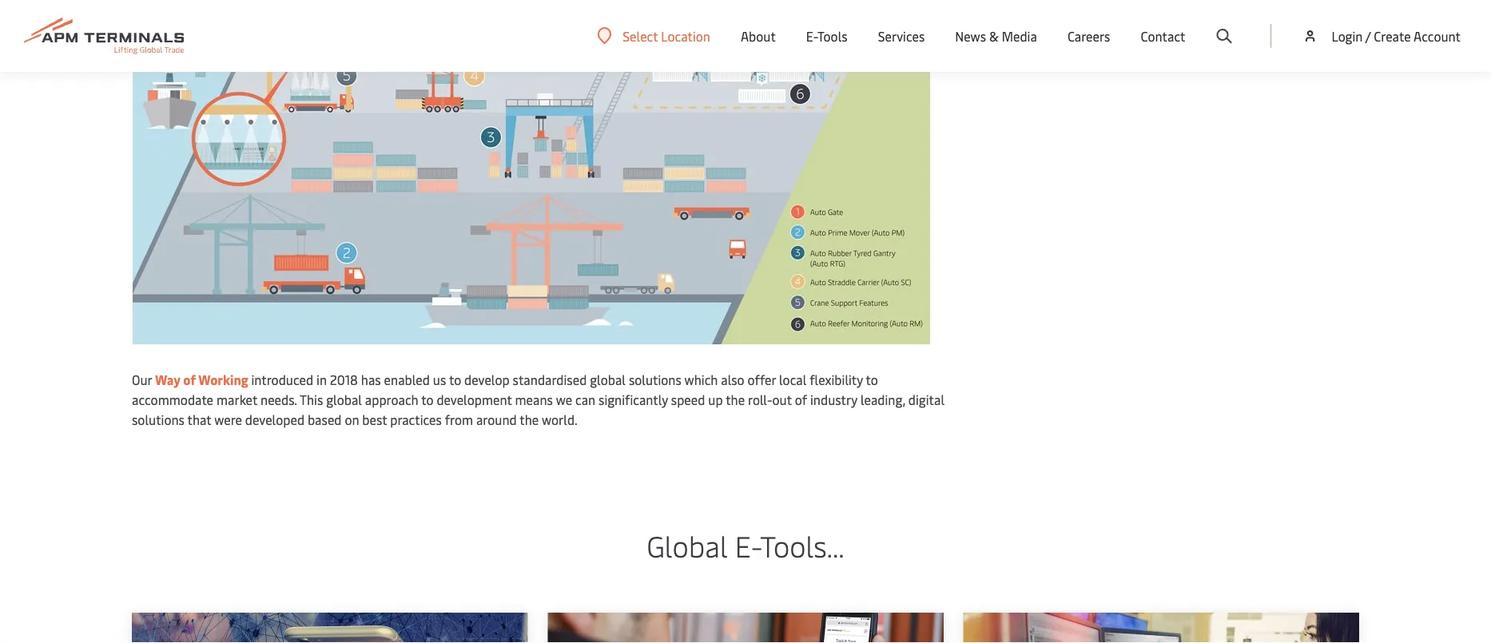 Task type: vqa. For each thing, say whether or not it's contained in the screenshot.
the topmost of
yes



Task type: locate. For each thing, give the bounding box(es) containing it.
of right out at the bottom
[[795, 391, 807, 408]]

which
[[685, 371, 718, 388]]

the down means
[[520, 411, 539, 428]]

in
[[317, 371, 327, 388]]

1 horizontal spatial e-
[[806, 27, 818, 45]]

1 vertical spatial the
[[520, 411, 539, 428]]

login / create account link
[[1302, 0, 1461, 72]]

has
[[361, 371, 381, 388]]

login / create account
[[1332, 27, 1461, 44]]

global down 2018
[[326, 391, 362, 408]]

0 vertical spatial e-
[[806, 27, 818, 45]]

solutions down accommodate
[[132, 411, 185, 428]]

offer
[[748, 371, 776, 388]]

1 horizontal spatial the
[[726, 391, 745, 408]]

also
[[721, 371, 745, 388]]

e- right global
[[735, 526, 760, 565]]

global up can in the bottom left of the page
[[590, 371, 626, 388]]

best
[[362, 411, 387, 428]]

services button
[[878, 0, 925, 72]]

the
[[726, 391, 745, 408], [520, 411, 539, 428]]

1 vertical spatial e-
[[735, 526, 760, 565]]

standardised
[[513, 371, 587, 388]]

of right way
[[183, 371, 196, 388]]

leading,
[[861, 391, 905, 408]]

1 horizontal spatial global
[[590, 371, 626, 388]]

to right us
[[449, 371, 461, 388]]

1 horizontal spatial of
[[795, 391, 807, 408]]

our way of working
[[132, 371, 248, 388]]

introduced in 2018 has enabled us to develop standardised global solutions which also offer local flexibility to accommodate market needs. this global approach to development means we can significantly speed up the roll-out of industry leading, digital solutions that were developed based on best practices from around the world.
[[132, 371, 945, 428]]

around
[[476, 411, 517, 428]]

0 horizontal spatial of
[[183, 371, 196, 388]]

0 horizontal spatial global
[[326, 391, 362, 408]]

contact button
[[1141, 0, 1186, 72]]

solutions
[[629, 371, 682, 388], [132, 411, 185, 428]]

0 horizontal spatial the
[[520, 411, 539, 428]]

e- right about
[[806, 27, 818, 45]]

can
[[575, 391, 596, 408]]

accommodate
[[132, 391, 213, 408]]

2018
[[330, 371, 358, 388]]

to up leading,
[[866, 371, 878, 388]]

were
[[214, 411, 242, 428]]

based
[[308, 411, 342, 428]]

e-tools
[[806, 27, 848, 45]]

develop
[[464, 371, 510, 388]]

0 horizontal spatial e-
[[735, 526, 760, 565]]

220816 apm terminals digital solutions image
[[964, 613, 1360, 643]]

0 vertical spatial solutions
[[629, 371, 682, 388]]

select
[[623, 27, 658, 44]]

apm terminals api - data transfer image
[[132, 613, 528, 643]]

e-
[[806, 27, 818, 45], [735, 526, 760, 565]]

about button
[[741, 0, 776, 72]]

of
[[183, 371, 196, 388], [795, 391, 807, 408]]

services
[[878, 27, 925, 45]]

media
[[1002, 27, 1037, 45]]

0 vertical spatial the
[[726, 391, 745, 408]]

us
[[433, 371, 446, 388]]

to up practices
[[421, 391, 434, 408]]

developed
[[245, 411, 305, 428]]

that
[[187, 411, 211, 428]]

2 horizontal spatial to
[[866, 371, 878, 388]]

0 horizontal spatial solutions
[[132, 411, 185, 428]]

solutions up significantly
[[629, 371, 682, 388]]

e- inside dropdown button
[[806, 27, 818, 45]]

1 vertical spatial of
[[795, 391, 807, 408]]

to
[[449, 371, 461, 388], [866, 371, 878, 388], [421, 391, 434, 408]]

global
[[590, 371, 626, 388], [326, 391, 362, 408]]

select location button
[[597, 27, 711, 45]]

location
[[661, 27, 711, 44]]

account
[[1414, 27, 1461, 44]]

the right the up in the left of the page
[[726, 391, 745, 408]]

speed
[[671, 391, 705, 408]]

0 horizontal spatial to
[[421, 391, 434, 408]]



Task type: describe. For each thing, give the bounding box(es) containing it.
working
[[198, 371, 248, 388]]

development
[[437, 391, 512, 408]]

local
[[779, 371, 807, 388]]

about
[[741, 27, 776, 45]]

news
[[955, 27, 986, 45]]

this
[[300, 391, 323, 408]]

create
[[1374, 27, 1411, 44]]

out
[[773, 391, 792, 408]]

we
[[556, 391, 572, 408]]

way of working link
[[155, 371, 248, 388]]

global e-tools...
[[647, 526, 845, 565]]

industry
[[810, 391, 858, 408]]

0 vertical spatial global
[[590, 371, 626, 388]]

on
[[345, 411, 359, 428]]

0 vertical spatial of
[[183, 371, 196, 388]]

1 vertical spatial solutions
[[132, 411, 185, 428]]

introduced
[[251, 371, 313, 388]]

login
[[1332, 27, 1363, 44]]

approach
[[365, 391, 418, 408]]

our
[[132, 371, 152, 388]]

needs.
[[261, 391, 297, 408]]

practices
[[390, 411, 442, 428]]

/
[[1366, 27, 1371, 44]]

market
[[217, 391, 257, 408]]

terminal automation 1000 image
[[132, 0, 931, 345]]

enabled
[[384, 371, 430, 388]]

of inside introduced in 2018 has enabled us to develop standardised global solutions which also offer local flexibility to accommodate market needs. this global approach to development means we can significantly speed up the roll-out of industry leading, digital solutions that were developed based on best practices from around the world.
[[795, 391, 807, 408]]

careers button
[[1068, 0, 1111, 72]]

1 horizontal spatial to
[[449, 371, 461, 388]]

means
[[515, 391, 553, 408]]

tools
[[818, 27, 848, 45]]

world.
[[542, 411, 578, 428]]

select location
[[623, 27, 711, 44]]

1 vertical spatial global
[[326, 391, 362, 408]]

up
[[708, 391, 723, 408]]

1 horizontal spatial solutions
[[629, 371, 682, 388]]

tt image
[[548, 613, 944, 643]]

digital
[[909, 391, 945, 408]]

news & media button
[[955, 0, 1037, 72]]

global
[[647, 526, 728, 565]]

tools...
[[760, 526, 845, 565]]

news & media
[[955, 27, 1037, 45]]

significantly
[[599, 391, 668, 408]]

way
[[155, 371, 180, 388]]

e-tools button
[[806, 0, 848, 72]]

flexibility
[[810, 371, 863, 388]]

from
[[445, 411, 473, 428]]

&
[[989, 27, 999, 45]]

careers
[[1068, 27, 1111, 45]]

roll-
[[748, 391, 773, 408]]

contact
[[1141, 27, 1186, 45]]



